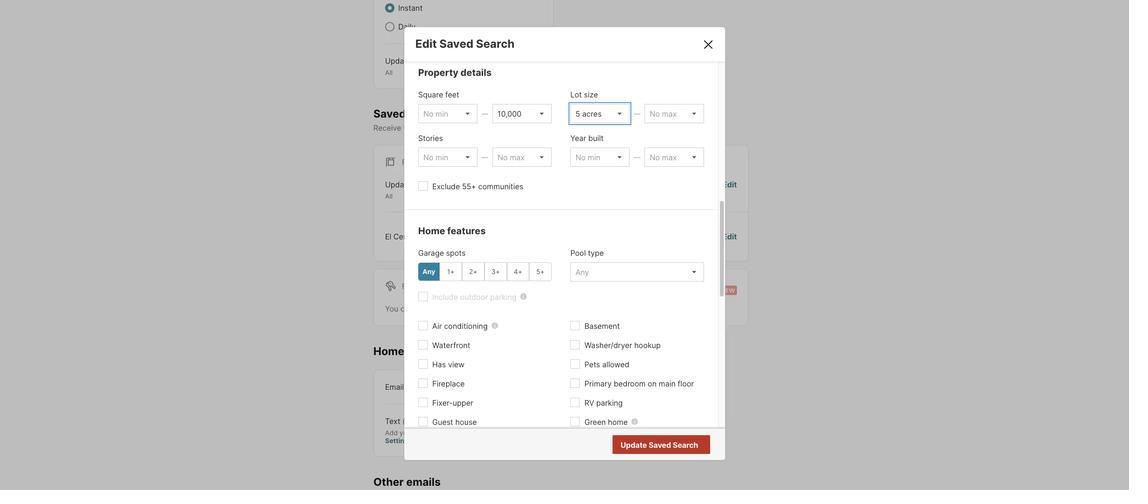 Task type: describe. For each thing, give the bounding box(es) containing it.
built
[[589, 134, 604, 143]]

searching
[[520, 305, 555, 314]]

pets
[[585, 360, 601, 370]]

1+
[[447, 268, 455, 276]]

for for for sale
[[402, 158, 417, 167]]

3+ radio
[[485, 263, 507, 281]]

green home
[[585, 418, 628, 427]]

primary bedroom on main floor
[[585, 380, 694, 389]]

home for home tours
[[374, 345, 405, 358]]

test
[[420, 232, 435, 242]]

email
[[385, 383, 404, 392]]

any
[[423, 268, 436, 276]]

year built
[[571, 134, 604, 143]]

features
[[448, 226, 486, 237]]

types for topmost edit button
[[414, 56, 433, 66]]

preferred
[[526, 124, 559, 133]]

4+ radio
[[507, 263, 530, 281]]

air
[[433, 322, 442, 331]]

guest house
[[433, 418, 477, 427]]

green
[[585, 418, 606, 427]]

2+ radio
[[462, 263, 485, 281]]

timely
[[404, 124, 425, 133]]

1 vertical spatial edit button
[[723, 179, 737, 201]]

rent
[[419, 282, 439, 291]]

option group inside edit saved search dialog
[[418, 263, 552, 281]]

other
[[374, 476, 404, 489]]

you can create saved searches while searching for
[[385, 305, 569, 314]]

exclude 55+ communities
[[433, 182, 524, 191]]

searches inside saved searches receive timely notifications based on your preferred search filters.
[[409, 107, 458, 120]]

account settings link
[[385, 429, 497, 445]]

home tours
[[374, 345, 435, 358]]

no results button
[[650, 437, 709, 455]]

el cerrito test 1
[[385, 232, 441, 242]]

rv
[[585, 399, 595, 408]]

property details
[[418, 67, 492, 78]]

edit saved search
[[416, 37, 515, 51]]

conditioning
[[444, 322, 488, 331]]

edit for topmost edit button
[[528, 56, 542, 66]]

in
[[462, 429, 468, 437]]

has
[[433, 360, 446, 370]]

type
[[588, 249, 604, 258]]

add your phone number in
[[385, 429, 470, 437]]

el
[[385, 232, 392, 242]]

edit for edit saved search
[[416, 37, 437, 51]]

Daily radio
[[385, 22, 395, 31]]

hookup
[[635, 341, 661, 350]]

all for middle edit button
[[385, 193, 393, 201]]

exclude
[[433, 182, 460, 191]]

basement
[[585, 322, 620, 331]]

year
[[571, 134, 587, 143]]

bedroom
[[614, 380, 646, 389]]

home for home features
[[418, 226, 445, 237]]

5+
[[537, 268, 545, 276]]

property
[[418, 67, 459, 78]]

fixer-
[[433, 399, 453, 408]]

3+
[[492, 268, 500, 276]]

update types all for topmost edit button
[[385, 56, 433, 77]]

2 vertical spatial edit button
[[723, 231, 737, 243]]

based
[[473, 124, 495, 133]]

for for for rent
[[402, 282, 417, 291]]

square
[[418, 90, 443, 99]]

has view
[[433, 360, 465, 370]]

while
[[499, 305, 518, 314]]

— for stories
[[482, 153, 489, 161]]

washer/dryer
[[585, 341, 633, 350]]

update for topmost edit button
[[385, 56, 411, 66]]

guest
[[433, 418, 454, 427]]

2+
[[469, 268, 478, 276]]

Any radio
[[418, 263, 440, 281]]

1
[[438, 232, 441, 242]]

fixer-upper
[[433, 399, 474, 408]]



Task type: vqa. For each thing, say whether or not it's contained in the screenshot.


Task type: locate. For each thing, give the bounding box(es) containing it.
saved
[[440, 37, 474, 51], [374, 107, 406, 120], [440, 305, 462, 314], [649, 441, 672, 450]]

text (sms)
[[385, 417, 424, 426]]

search up details
[[476, 37, 515, 51]]

1 vertical spatial parking
[[597, 399, 623, 408]]

1 vertical spatial types
[[414, 180, 433, 190]]

5+ radio
[[530, 263, 552, 281]]

feet
[[446, 90, 460, 99]]

emails
[[406, 476, 441, 489]]

include outdoor parking
[[433, 293, 517, 302]]

saved inside update saved search button
[[649, 441, 672, 450]]

update down home
[[621, 441, 647, 450]]

for left sale
[[402, 158, 417, 167]]

(sms)
[[403, 417, 424, 426]]

0 horizontal spatial on
[[497, 124, 506, 133]]

— for year built
[[634, 153, 641, 161]]

1 vertical spatial update types all
[[385, 180, 433, 201]]

search for edit saved search
[[476, 37, 515, 51]]

primary
[[585, 380, 612, 389]]

0 vertical spatial search
[[476, 37, 515, 51]]

cerrito
[[394, 232, 418, 242]]

update saved search
[[621, 441, 699, 450]]

no results
[[661, 441, 698, 451]]

update for middle edit button
[[385, 180, 411, 190]]

your
[[508, 124, 523, 133], [400, 429, 414, 437]]

waterfront
[[433, 341, 471, 350]]

2 types from the top
[[414, 180, 433, 190]]

rv parking
[[585, 399, 623, 408]]

allowed
[[603, 360, 630, 370]]

pool type
[[571, 249, 604, 258]]

can
[[401, 305, 414, 314]]

search right no
[[673, 441, 699, 450]]

floor
[[678, 380, 694, 389]]

main
[[659, 380, 676, 389]]

Instant radio
[[385, 3, 395, 13]]

edit saved search dialog
[[404, 27, 725, 491]]

option group
[[418, 263, 552, 281]]

on left main
[[648, 380, 657, 389]]

other emails
[[374, 476, 441, 489]]

fireplace
[[433, 380, 465, 389]]

upper
[[453, 399, 474, 408]]

2 for from the top
[[402, 282, 417, 291]]

update saved search button
[[613, 436, 710, 455]]

0 vertical spatial parking
[[490, 293, 517, 302]]

sale
[[419, 158, 438, 167]]

types up property
[[414, 56, 433, 66]]

home
[[608, 418, 628, 427]]

edit saved search element
[[416, 37, 691, 51]]

search for update saved search
[[673, 441, 699, 450]]

1 horizontal spatial search
[[673, 441, 699, 450]]

2 vertical spatial update
[[621, 441, 647, 450]]

all down daily option
[[385, 69, 393, 77]]

1 vertical spatial home
[[374, 345, 405, 358]]

for sale
[[402, 158, 438, 167]]

air conditioning
[[433, 322, 488, 331]]

garage
[[418, 249, 444, 258]]

you
[[385, 305, 399, 314]]

0 vertical spatial searches
[[409, 107, 458, 120]]

parking up the while
[[490, 293, 517, 302]]

spots
[[446, 249, 466, 258]]

types
[[414, 56, 433, 66], [414, 180, 433, 190]]

account
[[470, 429, 497, 437]]

1 update types all from the top
[[385, 56, 433, 77]]

search inside button
[[673, 441, 699, 450]]

update types all for middle edit button
[[385, 180, 433, 201]]

no
[[661, 441, 671, 451]]

types down for sale
[[414, 180, 433, 190]]

your up settings
[[400, 429, 414, 437]]

1 horizontal spatial on
[[648, 380, 657, 389]]

1 vertical spatial for
[[402, 282, 417, 291]]

0 vertical spatial types
[[414, 56, 433, 66]]

details
[[461, 67, 492, 78]]

notifications
[[427, 124, 471, 133]]

2 update types all from the top
[[385, 180, 433, 201]]

1 vertical spatial searches
[[464, 305, 497, 314]]

types for middle edit button
[[414, 180, 433, 190]]

saved searches receive timely notifications based on your preferred search filters.
[[374, 107, 609, 133]]

washer/dryer hookup
[[585, 341, 661, 350]]

home features
[[418, 226, 486, 237]]

create
[[416, 305, 438, 314]]

1 vertical spatial update
[[385, 180, 411, 190]]

0 horizontal spatial your
[[400, 429, 414, 437]]

on inside edit saved search dialog
[[648, 380, 657, 389]]

0 vertical spatial on
[[497, 124, 506, 133]]

settings
[[385, 437, 412, 445]]

0 vertical spatial your
[[508, 124, 523, 133]]

for rent
[[402, 282, 439, 291]]

on
[[497, 124, 506, 133], [648, 380, 657, 389]]

edit inside edit saved search dialog
[[416, 37, 437, 51]]

None checkbox
[[512, 416, 542, 429]]

for left rent
[[402, 282, 417, 291]]

update inside button
[[621, 441, 647, 450]]

home
[[418, 226, 445, 237], [374, 345, 405, 358]]

0 horizontal spatial searches
[[409, 107, 458, 120]]

update down for sale
[[385, 180, 411, 190]]

all up the el
[[385, 193, 393, 201]]

parking up green home
[[597, 399, 623, 408]]

garage spots
[[418, 249, 466, 258]]

communities
[[479, 182, 524, 191]]

list box
[[418, 104, 478, 123], [493, 104, 552, 123], [571, 104, 630, 123], [645, 104, 704, 123], [418, 148, 478, 167], [493, 148, 552, 167], [571, 148, 630, 167], [645, 148, 704, 167], [571, 263, 704, 282]]

edit for middle edit button
[[723, 180, 737, 190]]

0 horizontal spatial search
[[476, 37, 515, 51]]

—
[[482, 110, 489, 118], [634, 110, 641, 118], [482, 153, 489, 161], [634, 153, 641, 161]]

— for square feet
[[482, 110, 489, 118]]

saved inside saved searches receive timely notifications based on your preferred search filters.
[[374, 107, 406, 120]]

1 types from the top
[[414, 56, 433, 66]]

edit
[[416, 37, 437, 51], [528, 56, 542, 66], [723, 180, 737, 190], [723, 232, 737, 242]]

for
[[402, 158, 417, 167], [402, 282, 417, 291]]

1 horizontal spatial home
[[418, 226, 445, 237]]

0 vertical spatial home
[[418, 226, 445, 237]]

phone
[[415, 429, 435, 437]]

size
[[584, 90, 598, 99]]

home inside edit saved search dialog
[[418, 226, 445, 237]]

your left preferred
[[508, 124, 523, 133]]

1 horizontal spatial parking
[[597, 399, 623, 408]]

tours
[[407, 345, 435, 358]]

parking
[[490, 293, 517, 302], [597, 399, 623, 408]]

daily
[[399, 22, 416, 31]]

2 all from the top
[[385, 193, 393, 201]]

1 vertical spatial all
[[385, 193, 393, 201]]

1 all from the top
[[385, 69, 393, 77]]

1 vertical spatial on
[[648, 380, 657, 389]]

lot
[[571, 90, 582, 99]]

pets allowed
[[585, 360, 630, 370]]

0 vertical spatial update
[[385, 56, 411, 66]]

0 vertical spatial update types all
[[385, 56, 433, 77]]

home up garage at the bottom of page
[[418, 226, 445, 237]]

1+ radio
[[440, 263, 462, 281]]

your inside saved searches receive timely notifications based on your preferred search filters.
[[508, 124, 523, 133]]

all for topmost edit button
[[385, 69, 393, 77]]

searches down square on the left of page
[[409, 107, 458, 120]]

0 vertical spatial all
[[385, 69, 393, 77]]

instant
[[399, 3, 423, 13]]

update
[[385, 56, 411, 66], [385, 180, 411, 190], [621, 441, 647, 450]]

on inside saved searches receive timely notifications based on your preferred search filters.
[[497, 124, 506, 133]]

update types all
[[385, 56, 433, 77], [385, 180, 433, 201]]

1 horizontal spatial searches
[[464, 305, 497, 314]]

4+
[[514, 268, 523, 276]]

lot size
[[571, 90, 598, 99]]

account settings
[[385, 429, 497, 445]]

— for lot size
[[634, 110, 641, 118]]

1 vertical spatial your
[[400, 429, 414, 437]]

results
[[673, 441, 698, 451]]

on right the based
[[497, 124, 506, 133]]

0 vertical spatial for
[[402, 158, 417, 167]]

option group containing any
[[418, 263, 552, 281]]

0 vertical spatial edit button
[[528, 55, 542, 77]]

1 for from the top
[[402, 158, 417, 167]]

update types all up square on the left of page
[[385, 56, 433, 77]]

outdoor
[[460, 293, 488, 302]]

0 horizontal spatial parking
[[490, 293, 517, 302]]

number
[[437, 429, 460, 437]]

stories
[[418, 134, 443, 143]]

searches down include outdoor parking
[[464, 305, 497, 314]]

1 vertical spatial search
[[673, 441, 699, 450]]

1 horizontal spatial your
[[508, 124, 523, 133]]

edit for the bottommost edit button
[[723, 232, 737, 242]]

filters.
[[587, 124, 609, 133]]

pool
[[571, 249, 586, 258]]

text
[[385, 417, 401, 426]]

update down daily option
[[385, 56, 411, 66]]

search
[[561, 124, 585, 133]]

view
[[448, 360, 465, 370]]

home left tours
[[374, 345, 405, 358]]

square feet
[[418, 90, 460, 99]]

update types all down for sale
[[385, 180, 433, 201]]

0 horizontal spatial home
[[374, 345, 405, 358]]



